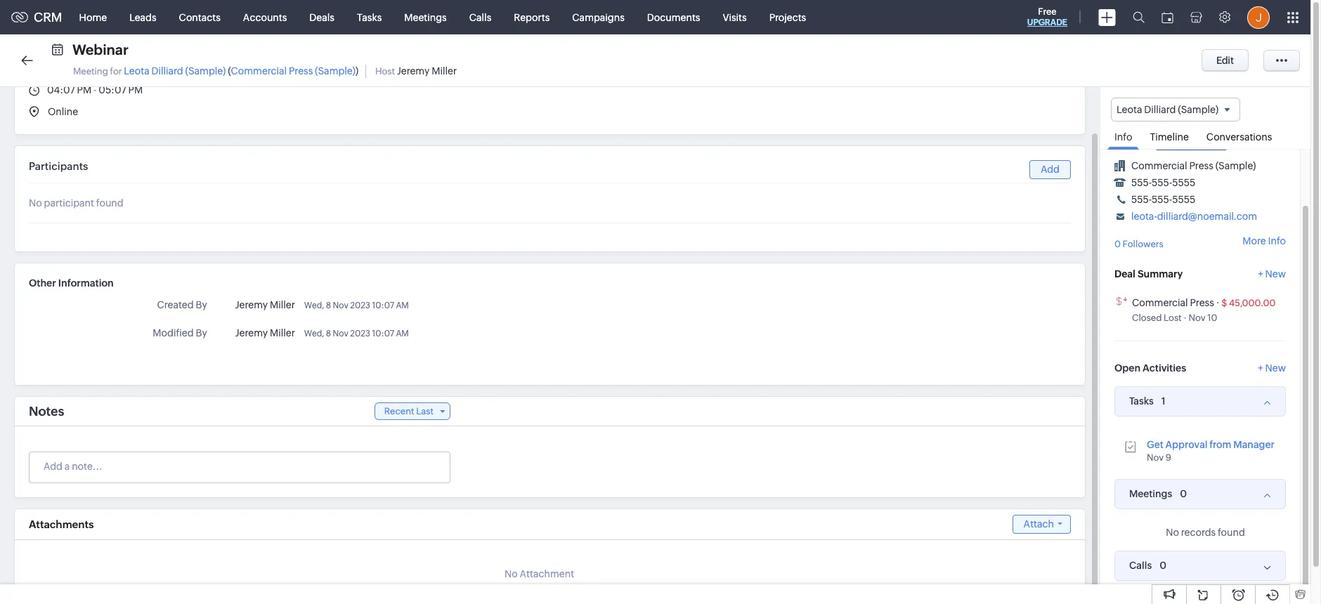 Task type: vqa. For each thing, say whether or not it's contained in the screenshot.
Lead Image
no



Task type: locate. For each thing, give the bounding box(es) containing it.
0 horizontal spatial no
[[29, 197, 42, 209]]

2 5555 from the top
[[1172, 194, 1196, 205]]

1 vertical spatial jeremy miller
[[235, 327, 295, 339]]

modified
[[153, 327, 194, 339]]

miller for modified by
[[270, 327, 295, 339]]

no left attachment
[[505, 568, 518, 580]]

open activities
[[1115, 362, 1186, 374]]

new down 45,000.00
[[1265, 362, 1286, 374]]

2 vertical spatial press
[[1190, 297, 1214, 308]]

2 vertical spatial 0
[[1160, 560, 1167, 571]]

None button
[[1202, 49, 1249, 72]]

2023 for created by
[[350, 301, 370, 311]]

0 vertical spatial found
[[96, 197, 123, 209]]

1 horizontal spatial dilliard
[[1144, 104, 1176, 115]]

new
[[1265, 268, 1286, 279], [1265, 362, 1286, 374]]

0 vertical spatial new
[[1265, 268, 1286, 279]]

commercial press (sample) link
[[231, 65, 355, 77], [1131, 160, 1256, 172]]

jeremy for created by
[[235, 299, 268, 311]]

0 vertical spatial no
[[29, 197, 42, 209]]

1 vertical spatial ·
[[1184, 312, 1187, 323]]

commercial inside the commercial press · $ 45,000.00 closed lost · nov 10
[[1132, 297, 1188, 308]]

dilliard
[[151, 65, 183, 77], [1144, 104, 1176, 115]]

1 wed, from the top
[[304, 301, 324, 311]]

1 vertical spatial found
[[1218, 527, 1245, 538]]

tasks left 1 at the right bottom
[[1129, 396, 1154, 407]]

1 vertical spatial 5555
[[1172, 194, 1196, 205]]

1 vertical spatial +
[[1258, 362, 1263, 374]]

no attachment
[[505, 568, 574, 580]]

meeting
[[73, 66, 108, 77]]

2 vertical spatial jeremy
[[235, 327, 268, 339]]

0 horizontal spatial pm
[[77, 84, 92, 96]]

no for no records found
[[1166, 527, 1179, 538]]

Add a note... field
[[30, 460, 449, 474]]

no for no attachment
[[505, 568, 518, 580]]

9
[[1166, 452, 1171, 463]]

2 by from the top
[[196, 327, 207, 339]]

0 vertical spatial +
[[1258, 268, 1263, 279]]

1 vertical spatial commercial
[[1131, 160, 1187, 172]]

+ new link
[[1258, 268, 1286, 286]]

1 vertical spatial 555-555-5555
[[1131, 194, 1196, 205]]

1 horizontal spatial info
[[1268, 236, 1286, 247]]

miller for created by
[[270, 299, 295, 311]]

dilliard right for
[[151, 65, 183, 77]]

1 vertical spatial wed, 8 nov 2023 10:07 am
[[304, 329, 409, 339]]

)
[[355, 65, 358, 77]]

more
[[1243, 236, 1266, 247]]

found for no records found
[[1218, 527, 1245, 538]]

1 vertical spatial no
[[1166, 527, 1179, 538]]

records
[[1181, 527, 1216, 538]]

1 vertical spatial miller
[[270, 299, 295, 311]]

+ new down 45,000.00
[[1258, 362, 1286, 374]]

-
[[94, 84, 97, 96]]

wed, 8 nov 2023 10:07 am for modified by
[[304, 329, 409, 339]]

2 2023 from the top
[[350, 329, 370, 339]]

1 horizontal spatial leota
[[1117, 104, 1142, 115]]

1 jeremy miller from the top
[[235, 299, 295, 311]]

2 wed, 8 nov 2023 10:07 am from the top
[[304, 329, 409, 339]]

555-
[[1131, 177, 1152, 188], [1152, 177, 1172, 188], [1131, 194, 1152, 205], [1152, 194, 1172, 205]]

1 10:07 from the top
[[372, 301, 394, 311]]

search element
[[1124, 0, 1153, 34]]

reports
[[514, 12, 550, 23]]

1 horizontal spatial 0
[[1160, 560, 1167, 571]]

upgrade
[[1027, 18, 1067, 27]]

by right modified
[[196, 327, 207, 339]]

0 vertical spatial 2023
[[350, 301, 370, 311]]

leota inside leota dilliard (sample) field
[[1117, 104, 1142, 115]]

1
[[1161, 395, 1166, 407]]

0 vertical spatial wed,
[[304, 301, 324, 311]]

2 jeremy miller from the top
[[235, 327, 295, 339]]

by for created by
[[196, 299, 207, 311]]

0 vertical spatial jeremy miller
[[235, 299, 295, 311]]

contacts link
[[168, 0, 232, 34]]

0 horizontal spatial calls
[[469, 12, 491, 23]]

meetings down 9
[[1129, 489, 1172, 500]]

commercial down timeline
[[1131, 160, 1187, 172]]

info left timeline
[[1115, 132, 1132, 143]]

0 vertical spatial 555-555-5555
[[1131, 177, 1196, 188]]

press inside the commercial press · $ 45,000.00 closed lost · nov 10
[[1190, 297, 1214, 308]]

for
[[110, 66, 122, 77]]

0 down no records found
[[1160, 560, 1167, 571]]

1 vertical spatial + new
[[1258, 362, 1286, 374]]

0 horizontal spatial meetings
[[404, 12, 447, 23]]

0 horizontal spatial dilliard
[[151, 65, 183, 77]]

found right the participant
[[96, 197, 123, 209]]

commercial press (sample) link down accounts
[[231, 65, 355, 77]]

2 vertical spatial no
[[505, 568, 518, 580]]

1 new from the top
[[1265, 268, 1286, 279]]

commercial press (sample) link down timeline
[[1131, 160, 1256, 172]]

press left )
[[289, 65, 313, 77]]

5555
[[1172, 177, 1196, 188], [1172, 194, 1196, 205]]

found right records
[[1218, 527, 1245, 538]]

0 horizontal spatial leota
[[124, 65, 149, 77]]

Leota Dilliard (Sample) field
[[1111, 98, 1240, 122]]

press down timeline link
[[1189, 160, 1213, 172]]

(
[[228, 65, 231, 77]]

0 horizontal spatial commercial press (sample) link
[[231, 65, 355, 77]]

0 vertical spatial by
[[196, 299, 207, 311]]

wed, for modified by
[[304, 329, 324, 339]]

0 vertical spatial ·
[[1216, 297, 1220, 308]]

dilliard up timeline link
[[1144, 104, 1176, 115]]

no
[[29, 197, 42, 209], [1166, 527, 1179, 538], [505, 568, 518, 580]]

nov
[[333, 301, 348, 311], [1189, 312, 1206, 323], [333, 329, 348, 339], [1147, 452, 1164, 463]]

· left $
[[1216, 297, 1220, 308]]

profile element
[[1239, 0, 1278, 34]]

by
[[196, 299, 207, 311], [196, 327, 207, 339]]

1 horizontal spatial calls
[[1129, 560, 1152, 571]]

profile image
[[1247, 6, 1270, 28]]

(sample) inside field
[[1178, 104, 1219, 115]]

+ down 45,000.00
[[1258, 362, 1263, 374]]

crm
[[34, 10, 62, 25]]

0 vertical spatial 0
[[1115, 239, 1121, 250]]

0 vertical spatial meetings
[[404, 12, 447, 23]]

1 vertical spatial calls
[[1129, 560, 1152, 571]]

campaigns link
[[561, 0, 636, 34]]

2 + from the top
[[1258, 362, 1263, 374]]

· right lost
[[1184, 312, 1187, 323]]

(sample) left (
[[185, 65, 226, 77]]

1 vertical spatial press
[[1189, 160, 1213, 172]]

jeremy miller
[[235, 299, 295, 311], [235, 327, 295, 339]]

meetings inside meetings link
[[404, 12, 447, 23]]

0 horizontal spatial ·
[[1184, 312, 1187, 323]]

leota
[[124, 65, 149, 77], [1117, 104, 1142, 115]]

1 vertical spatial tasks
[[1129, 396, 1154, 407]]

1 wed, 8 nov 2023 10:07 am from the top
[[304, 301, 409, 311]]

commercial
[[231, 65, 287, 77], [1131, 160, 1187, 172], [1132, 297, 1188, 308]]

1 8 from the top
[[326, 301, 331, 311]]

info right more
[[1268, 236, 1286, 247]]

(sample) left host
[[315, 65, 355, 77]]

2023
[[350, 301, 370, 311], [350, 329, 370, 339]]

pm left -
[[77, 84, 92, 96]]

+ new
[[1258, 268, 1286, 279], [1258, 362, 1286, 374]]

10
[[1207, 312, 1217, 323]]

2 horizontal spatial 0
[[1180, 488, 1187, 499]]

no left the participant
[[29, 197, 42, 209]]

8 for created by
[[326, 301, 331, 311]]

1 horizontal spatial found
[[1218, 527, 1245, 538]]

commercial up lost
[[1132, 297, 1188, 308]]

1 vertical spatial 2023
[[350, 329, 370, 339]]

2 horizontal spatial no
[[1166, 527, 1179, 538]]

1 horizontal spatial commercial press (sample) link
[[1131, 160, 1256, 172]]

press up 10
[[1190, 297, 1214, 308]]

1 horizontal spatial tasks
[[1129, 396, 1154, 407]]

+ up 45,000.00
[[1258, 268, 1263, 279]]

leads
[[129, 12, 156, 23]]

2 + new from the top
[[1258, 362, 1286, 374]]

0 left followers
[[1115, 239, 1121, 250]]

by for modified by
[[196, 327, 207, 339]]

0 vertical spatial info
[[1115, 132, 1132, 143]]

1 vertical spatial 8
[[326, 329, 331, 339]]

host
[[375, 66, 395, 77]]

0 horizontal spatial info
[[1115, 132, 1132, 143]]

1 vertical spatial new
[[1265, 362, 1286, 374]]

555-555-5555 up leota-
[[1131, 194, 1196, 205]]

tasks right 'deals'
[[357, 12, 382, 23]]

0 vertical spatial wed, 8 nov 2023 10:07 am
[[304, 301, 409, 311]]

2 am from the top
[[396, 329, 409, 339]]

1 vertical spatial 10:07
[[372, 329, 394, 339]]

pm right the 05:07
[[128, 84, 143, 96]]

pm
[[77, 84, 92, 96], [128, 84, 143, 96]]

10:07 for created by
[[372, 301, 394, 311]]

wed, 8 nov 2023 10:07 am for created by
[[304, 301, 409, 311]]

leota right for
[[124, 65, 149, 77]]

1 2023 from the top
[[350, 301, 370, 311]]

1 vertical spatial by
[[196, 327, 207, 339]]

found
[[96, 197, 123, 209], [1218, 527, 1245, 538]]

by right created
[[196, 299, 207, 311]]

1 horizontal spatial pm
[[128, 84, 143, 96]]

10:07
[[372, 301, 394, 311], [372, 329, 394, 339]]

1 vertical spatial meetings
[[1129, 489, 1172, 500]]

0 horizontal spatial tasks
[[357, 12, 382, 23]]

1 + from the top
[[1258, 268, 1263, 279]]

2 10:07 from the top
[[372, 329, 394, 339]]

commercial down accounts
[[231, 65, 287, 77]]

1 by from the top
[[196, 299, 207, 311]]

tasks
[[357, 12, 382, 23], [1129, 396, 1154, 407]]

deals link
[[298, 0, 346, 34]]

search image
[[1133, 11, 1145, 23]]

1 vertical spatial commercial press (sample) link
[[1131, 160, 1256, 172]]

am
[[396, 301, 409, 311], [396, 329, 409, 339]]

2 wed, from the top
[[304, 329, 324, 339]]

0 vertical spatial 5555
[[1172, 177, 1196, 188]]

+ new down more info link
[[1258, 268, 1286, 279]]

0 vertical spatial tasks
[[357, 12, 382, 23]]

1 vertical spatial dilliard
[[1144, 104, 1176, 115]]

2 vertical spatial commercial
[[1132, 297, 1188, 308]]

0 vertical spatial + new
[[1258, 268, 1286, 279]]

deals
[[309, 12, 334, 23]]

1 horizontal spatial no
[[505, 568, 518, 580]]

1 am from the top
[[396, 301, 409, 311]]

555-555-5555 down commercial press (sample)
[[1131, 177, 1196, 188]]

0 horizontal spatial found
[[96, 197, 123, 209]]

attach link
[[1012, 515, 1071, 534]]

(sample) up timeline link
[[1178, 104, 1219, 115]]

other information
[[29, 278, 114, 289]]

1 vertical spatial jeremy
[[235, 299, 268, 311]]

meetings up host jeremy miller
[[404, 12, 447, 23]]

5555 down commercial press (sample)
[[1172, 177, 1196, 188]]

2 vertical spatial miller
[[270, 327, 295, 339]]

0 vertical spatial am
[[396, 301, 409, 311]]

8 for modified by
[[326, 329, 331, 339]]

1 vertical spatial leota
[[1117, 104, 1142, 115]]

calls link
[[458, 0, 503, 34]]

last
[[416, 406, 434, 417]]

crm link
[[11, 10, 62, 25]]

10:07 for modified by
[[372, 329, 394, 339]]

5555 up leota-dilliard@noemail.com
[[1172, 194, 1196, 205]]

campaigns
[[572, 12, 625, 23]]

+
[[1258, 268, 1263, 279], [1258, 362, 1263, 374]]

1 vertical spatial wed,
[[304, 329, 324, 339]]

1 vertical spatial 0
[[1180, 488, 1187, 499]]

dilliard inside field
[[1144, 104, 1176, 115]]

0 up records
[[1180, 488, 1187, 499]]

0 vertical spatial 10:07
[[372, 301, 394, 311]]

wed, 8 nov 2023 10:07 am
[[304, 301, 409, 311], [304, 329, 409, 339]]

calendar image
[[1162, 12, 1174, 23]]

1 vertical spatial am
[[396, 329, 409, 339]]

no left records
[[1166, 527, 1179, 538]]

lost
[[1164, 312, 1182, 323]]

$
[[1222, 298, 1227, 308]]

555-555-5555
[[1131, 177, 1196, 188], [1131, 194, 1196, 205]]

2 8 from the top
[[326, 329, 331, 339]]

2 pm from the left
[[128, 84, 143, 96]]

new down more info link
[[1265, 268, 1286, 279]]

0 vertical spatial 8
[[326, 301, 331, 311]]

tasks link
[[346, 0, 393, 34]]

0 vertical spatial commercial press (sample) link
[[231, 65, 355, 77]]

leota up info link
[[1117, 104, 1142, 115]]



Task type: describe. For each thing, give the bounding box(es) containing it.
attachment
[[520, 568, 574, 580]]

accounts
[[243, 12, 287, 23]]

am for created by
[[396, 301, 409, 311]]

home
[[79, 12, 107, 23]]

notes
[[29, 404, 64, 419]]

info inside info link
[[1115, 132, 1132, 143]]

deal summary
[[1115, 268, 1183, 279]]

online
[[48, 106, 78, 117]]

modified by
[[153, 327, 207, 339]]

2023 for modified by
[[350, 329, 370, 339]]

press for commercial press · $ 45,000.00 closed lost · nov 10
[[1190, 297, 1214, 308]]

jeremy for modified by
[[235, 327, 268, 339]]

am for modified by
[[396, 329, 409, 339]]

0 vertical spatial jeremy
[[397, 65, 430, 77]]

other
[[29, 278, 56, 289]]

create menu image
[[1098, 9, 1116, 26]]

wed, for created by
[[304, 301, 324, 311]]

followers
[[1123, 239, 1164, 250]]

info link
[[1107, 122, 1139, 150]]

recent last
[[384, 406, 434, 417]]

closed
[[1132, 312, 1162, 323]]

1 5555 from the top
[[1172, 177, 1196, 188]]

information
[[58, 278, 114, 289]]

recent
[[384, 406, 414, 417]]

timeline link
[[1143, 122, 1196, 149]]

nov inside the commercial press · $ 45,000.00 closed lost · nov 10
[[1189, 312, 1206, 323]]

visits link
[[711, 0, 758, 34]]

commercial press (sample)
[[1131, 160, 1256, 172]]

approval
[[1165, 439, 1208, 450]]

more info
[[1243, 236, 1286, 247]]

leota-
[[1131, 211, 1157, 222]]

tasks inside tasks link
[[357, 12, 382, 23]]

projects link
[[758, 0, 817, 34]]

deal
[[1115, 268, 1135, 279]]

get approval from manager link
[[1147, 439, 1275, 450]]

0 vertical spatial press
[[289, 65, 313, 77]]

free upgrade
[[1027, 6, 1067, 27]]

1 horizontal spatial meetings
[[1129, 489, 1172, 500]]

commercial for commercial press (sample)
[[1131, 160, 1187, 172]]

dilliard@noemail.com
[[1157, 211, 1257, 222]]

1 555-555-5555 from the top
[[1131, 177, 1196, 188]]

participants
[[29, 160, 88, 172]]

contacts
[[179, 12, 221, 23]]

commercial for commercial press · $ 45,000.00 closed lost · nov 10
[[1132, 297, 1188, 308]]

0 vertical spatial leota
[[124, 65, 149, 77]]

free
[[1038, 6, 1057, 17]]

no for no participant found
[[29, 197, 42, 209]]

leota dilliard (sample) link
[[124, 65, 226, 77]]

no records found
[[1166, 527, 1245, 538]]

0 followers
[[1115, 239, 1164, 250]]

(sample) down 'conversations'
[[1215, 160, 1256, 172]]

accounts link
[[232, 0, 298, 34]]

host jeremy miller
[[375, 65, 457, 77]]

manager
[[1233, 439, 1275, 450]]

1 horizontal spatial ·
[[1216, 297, 1220, 308]]

attach
[[1024, 519, 1054, 530]]

commercial press · $ 45,000.00 closed lost · nov 10
[[1132, 297, 1276, 323]]

found for no participant found
[[96, 197, 123, 209]]

more info link
[[1243, 236, 1286, 247]]

0 vertical spatial miller
[[432, 65, 457, 77]]

get
[[1147, 439, 1164, 450]]

open
[[1115, 362, 1141, 374]]

1 vertical spatial info
[[1268, 236, 1286, 247]]

webinar
[[72, 41, 129, 58]]

timeline
[[1150, 132, 1189, 143]]

0 vertical spatial dilliard
[[151, 65, 183, 77]]

visits
[[723, 12, 747, 23]]

conversations link
[[1199, 122, 1279, 149]]

leota-dilliard@noemail.com
[[1131, 211, 1257, 222]]

04:07 pm - 05:07 pm
[[47, 84, 143, 96]]

leota-dilliard@noemail.com link
[[1131, 211, 1257, 222]]

press for commercial press (sample)
[[1189, 160, 1213, 172]]

45,000.00
[[1229, 298, 1276, 308]]

activities
[[1143, 362, 1186, 374]]

0 for meetings
[[1180, 488, 1187, 499]]

meeting for leota dilliard (sample) ( commercial press (sample) )
[[73, 65, 358, 77]]

add
[[1041, 164, 1060, 175]]

05:07
[[99, 84, 126, 96]]

reports link
[[503, 0, 561, 34]]

meetings link
[[393, 0, 458, 34]]

nov inside get approval from manager nov 9
[[1147, 452, 1164, 463]]

0 vertical spatial calls
[[469, 12, 491, 23]]

0 for calls
[[1160, 560, 1167, 571]]

jeremy miller for modified by
[[235, 327, 295, 339]]

jeremy miller for created by
[[235, 299, 295, 311]]

conversations
[[1206, 132, 1272, 143]]

create menu element
[[1090, 0, 1124, 34]]

created
[[157, 299, 194, 311]]

home link
[[68, 0, 118, 34]]

0 vertical spatial commercial
[[231, 65, 287, 77]]

2 new from the top
[[1265, 362, 1286, 374]]

commercial press link
[[1132, 297, 1214, 308]]

1 + new from the top
[[1258, 268, 1286, 279]]

created by
[[157, 299, 207, 311]]

no participant found
[[29, 197, 123, 209]]

04:07
[[47, 84, 75, 96]]

documents link
[[636, 0, 711, 34]]

summary
[[1138, 268, 1183, 279]]

0 horizontal spatial 0
[[1115, 239, 1121, 250]]

from
[[1210, 439, 1232, 450]]

get approval from manager nov 9
[[1147, 439, 1275, 463]]

documents
[[647, 12, 700, 23]]

1 pm from the left
[[77, 84, 92, 96]]

attachments
[[29, 519, 94, 531]]

2 555-555-5555 from the top
[[1131, 194, 1196, 205]]

projects
[[769, 12, 806, 23]]

add link
[[1029, 160, 1071, 179]]

participant
[[44, 197, 94, 209]]



